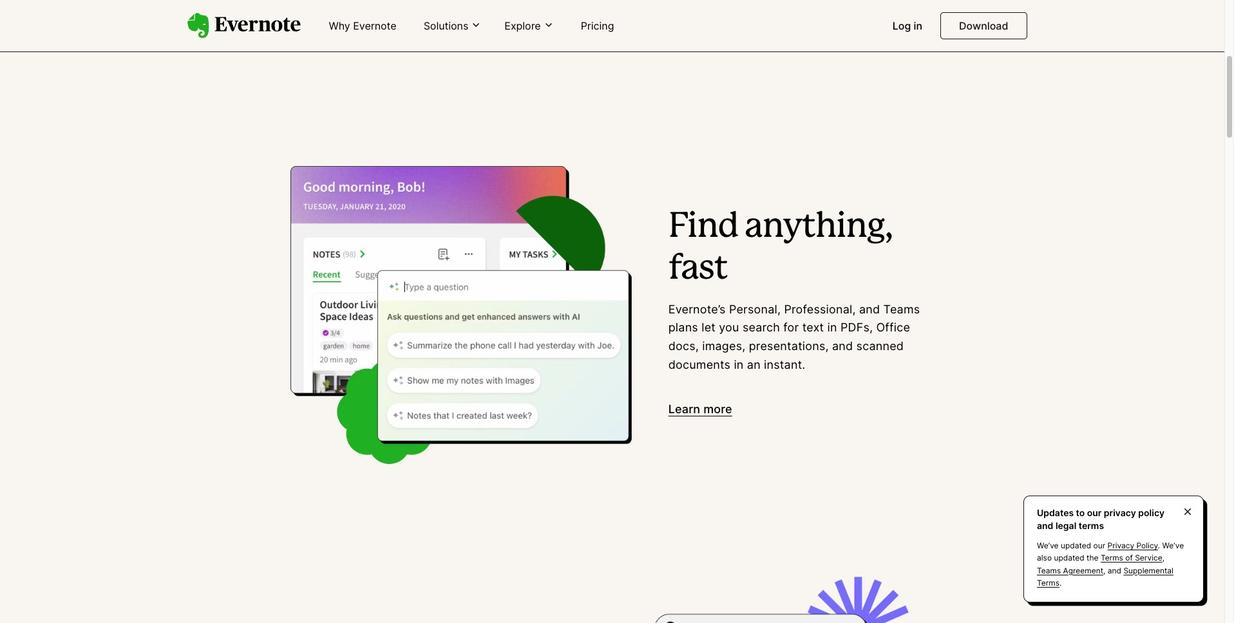 Task type: describe. For each thing, give the bounding box(es) containing it.
terms inside supplemental terms
[[1038, 579, 1060, 588]]

supplemental
[[1124, 566, 1174, 576]]

to
[[1077, 508, 1086, 519]]

supplemental terms
[[1038, 566, 1174, 588]]

0 vertical spatial updated
[[1062, 542, 1092, 551]]

legal
[[1056, 521, 1077, 532]]

our for privacy
[[1088, 508, 1102, 519]]

2 horizontal spatial in
[[914, 19, 923, 32]]

evernote's personal, professional, and teams plans let you search for text in pdfs, office docs, images, presentations, and scanned documents in an instant.
[[669, 303, 921, 372]]

instant.
[[764, 358, 806, 372]]

evernote logo image
[[187, 13, 301, 39]]

why evernote link
[[321, 14, 405, 39]]

log in
[[893, 19, 923, 32]]

pricing
[[581, 19, 615, 32]]

handwriting screen image
[[580, 573, 943, 624]]

and down the pdfs,
[[833, 340, 854, 353]]

explore button
[[501, 19, 558, 33]]

. for .
[[1060, 579, 1062, 588]]

images,
[[703, 340, 746, 353]]

search
[[743, 321, 781, 335]]

updates
[[1038, 508, 1075, 519]]

let
[[702, 321, 716, 335]]

privacy
[[1105, 508, 1137, 519]]

and inside 'terms of service , teams agreement , and'
[[1108, 566, 1122, 576]]

updates to our privacy policy and legal terms
[[1038, 508, 1165, 532]]

policy
[[1139, 508, 1165, 519]]

plans
[[669, 321, 699, 335]]

terms inside 'terms of service , teams agreement , and'
[[1101, 554, 1124, 564]]

policy
[[1137, 542, 1159, 551]]

for
[[784, 321, 799, 335]]

text
[[803, 321, 825, 335]]

why
[[329, 19, 350, 32]]

an
[[748, 358, 761, 372]]

and up the pdfs,
[[860, 303, 881, 316]]

find anything, fast
[[669, 211, 893, 285]]

easy-search screen image
[[283, 156, 646, 470]]

updated inside . we've also updated the
[[1055, 554, 1085, 564]]

find
[[669, 211, 739, 244]]

teams for evernote's personal, professional, and teams plans let you search for text in pdfs, office docs, images, presentations, and scanned documents in an instant.
[[884, 303, 921, 316]]

pdfs,
[[841, 321, 873, 335]]

scanned
[[857, 340, 904, 353]]

solutions
[[424, 19, 469, 32]]

teams agreement link
[[1038, 566, 1104, 576]]

docs,
[[669, 340, 699, 353]]

privacy policy link
[[1108, 542, 1159, 551]]



Task type: locate. For each thing, give the bounding box(es) containing it.
0 vertical spatial our
[[1088, 508, 1102, 519]]

in
[[914, 19, 923, 32], [828, 321, 838, 335], [734, 358, 744, 372]]

explore
[[505, 19, 541, 32]]

1 vertical spatial teams
[[1038, 566, 1062, 576]]

evernote's
[[669, 303, 726, 316]]

, down . we've also updated the
[[1104, 566, 1106, 576]]

download link
[[941, 12, 1028, 39]]

documents
[[669, 358, 731, 372]]

,
[[1163, 554, 1165, 564], [1104, 566, 1106, 576]]

evernote
[[353, 19, 397, 32]]

1 horizontal spatial we've
[[1163, 542, 1185, 551]]

0 vertical spatial in
[[914, 19, 923, 32]]

1 vertical spatial .
[[1060, 579, 1062, 588]]

teams inside evernote's personal, professional, and teams plans let you search for text in pdfs, office docs, images, presentations, and scanned documents in an instant.
[[884, 303, 921, 316]]

our up terms
[[1088, 508, 1102, 519]]

and down "updates"
[[1038, 521, 1054, 532]]

1 vertical spatial in
[[828, 321, 838, 335]]

we've
[[1038, 542, 1059, 551], [1163, 542, 1185, 551]]

0 horizontal spatial .
[[1060, 579, 1062, 588]]

advanced-search screen image
[[656, 0, 1038, 53]]

1 horizontal spatial teams
[[1038, 566, 1062, 576]]

1 we've from the left
[[1038, 542, 1059, 551]]

. inside . we've also updated the
[[1159, 542, 1161, 551]]

0 horizontal spatial we've
[[1038, 542, 1059, 551]]

we've updated our privacy policy
[[1038, 542, 1159, 551]]

0 horizontal spatial terms
[[1038, 579, 1060, 588]]

0 vertical spatial teams
[[884, 303, 921, 316]]

teams
[[884, 303, 921, 316], [1038, 566, 1062, 576]]

. up service
[[1159, 542, 1161, 551]]

, up supplemental
[[1163, 554, 1165, 564]]

our inside the updates to our privacy policy and legal terms
[[1088, 508, 1102, 519]]

1 horizontal spatial terms
[[1101, 554, 1124, 564]]

agreement
[[1064, 566, 1104, 576]]

also
[[1038, 554, 1053, 564]]

and
[[860, 303, 881, 316], [833, 340, 854, 353], [1038, 521, 1054, 532], [1108, 566, 1122, 576]]

and down . we've also updated the
[[1108, 566, 1122, 576]]

we've inside . we've also updated the
[[1163, 542, 1185, 551]]

professional,
[[785, 303, 856, 316]]

and inside the updates to our privacy policy and legal terms
[[1038, 521, 1054, 532]]

more
[[704, 403, 733, 416]]

. down teams agreement link
[[1060, 579, 1062, 588]]

we've right policy
[[1163, 542, 1185, 551]]

1 horizontal spatial ,
[[1163, 554, 1165, 564]]

in left an at the bottom of the page
[[734, 358, 744, 372]]

1 vertical spatial updated
[[1055, 554, 1085, 564]]

updated up the
[[1062, 542, 1092, 551]]

personal,
[[730, 303, 781, 316]]

we've up also
[[1038, 542, 1059, 551]]

0 horizontal spatial teams
[[884, 303, 921, 316]]

teams for terms of service , teams agreement , and
[[1038, 566, 1062, 576]]

our up the
[[1094, 542, 1106, 551]]

teams up office
[[884, 303, 921, 316]]

0 horizontal spatial ,
[[1104, 566, 1106, 576]]

presentations,
[[749, 340, 829, 353]]

learn more
[[669, 403, 733, 416]]

terms down privacy
[[1101, 554, 1124, 564]]

download
[[960, 19, 1009, 32]]

0 vertical spatial terms
[[1101, 554, 1124, 564]]

updated up teams agreement link
[[1055, 554, 1085, 564]]

the
[[1087, 554, 1099, 564]]

why evernote
[[329, 19, 397, 32]]

in right text
[[828, 321, 838, 335]]

fast
[[669, 253, 728, 285]]

2 vertical spatial in
[[734, 358, 744, 372]]

terms down also
[[1038, 579, 1060, 588]]

. we've also updated the
[[1038, 542, 1185, 564]]

0 horizontal spatial in
[[734, 358, 744, 372]]

1 vertical spatial ,
[[1104, 566, 1106, 576]]

terms
[[1101, 554, 1124, 564], [1038, 579, 1060, 588]]

log in link
[[885, 14, 931, 39]]

1 vertical spatial our
[[1094, 542, 1106, 551]]

pricing link
[[573, 14, 622, 39]]

teams inside 'terms of service , teams agreement , and'
[[1038, 566, 1062, 576]]

learn more link
[[669, 401, 733, 419]]

terms of service , teams agreement , and
[[1038, 554, 1165, 576]]

learn
[[669, 403, 701, 416]]

office
[[877, 321, 911, 335]]

privacy
[[1108, 542, 1135, 551]]

service
[[1136, 554, 1163, 564]]

1 horizontal spatial .
[[1159, 542, 1161, 551]]

our
[[1088, 508, 1102, 519], [1094, 542, 1106, 551]]

. for . we've also updated the
[[1159, 542, 1161, 551]]

1 vertical spatial terms
[[1038, 579, 1060, 588]]

0 vertical spatial .
[[1159, 542, 1161, 551]]

our for privacy
[[1094, 542, 1106, 551]]

2 we've from the left
[[1163, 542, 1185, 551]]

you
[[719, 321, 740, 335]]

anything,
[[745, 211, 893, 244]]

terms
[[1079, 521, 1105, 532]]

terms of service link
[[1101, 554, 1163, 564]]

of
[[1126, 554, 1134, 564]]

0 vertical spatial ,
[[1163, 554, 1165, 564]]

supplemental terms link
[[1038, 566, 1174, 588]]

teams down also
[[1038, 566, 1062, 576]]

1 horizontal spatial in
[[828, 321, 838, 335]]

solutions button
[[420, 19, 486, 33]]

log
[[893, 19, 912, 32]]

updated
[[1062, 542, 1092, 551], [1055, 554, 1085, 564]]

in right log
[[914, 19, 923, 32]]

.
[[1159, 542, 1161, 551], [1060, 579, 1062, 588]]



Task type: vqa. For each thing, say whether or not it's contained in the screenshot.
Plans
yes



